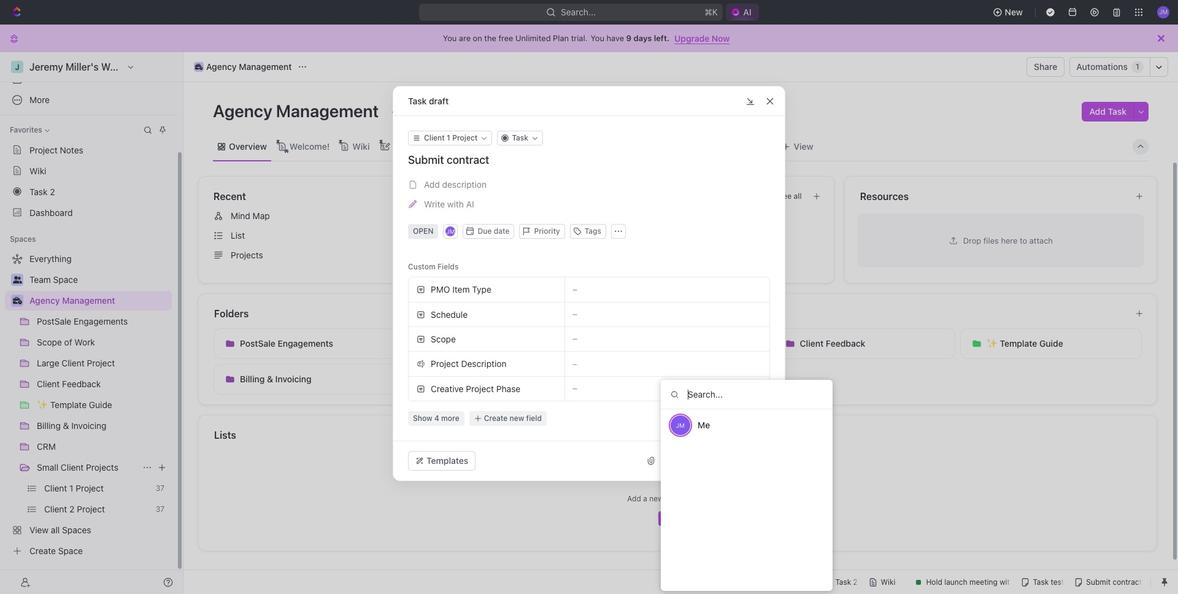 Task type: describe. For each thing, give the bounding box(es) containing it.
‎task 2
[[29, 186, 55, 197]]

add for add a new list to your space
[[627, 494, 641, 503]]

business time image
[[13, 297, 22, 304]]

new button
[[988, 2, 1030, 22]]

untitled link
[[532, 206, 829, 226]]

postsale
[[240, 338, 275, 349]]

mind map
[[231, 210, 270, 221]]

now
[[712, 33, 730, 43]]

write
[[424, 199, 445, 209]]

small client projects inside button
[[613, 374, 697, 384]]

overall
[[499, 141, 528, 151]]

1 horizontal spatial list
[[666, 494, 678, 503]]

add for add task
[[1090, 106, 1106, 117]]

upgrade now link
[[675, 33, 730, 43]]

&
[[267, 374, 273, 384]]

jm
[[676, 422, 685, 429]]

1 vertical spatial wiki link
[[5, 161, 172, 180]]

organizational chart
[[393, 141, 476, 151]]

trial.
[[571, 33, 588, 43]]

left.
[[654, 33, 670, 43]]

map
[[253, 210, 270, 221]]

mind map link
[[209, 206, 506, 226]]

drop files here to attach
[[963, 235, 1053, 245]]

resource management
[[554, 230, 645, 241]]

list inside button
[[679, 514, 692, 523]]

see
[[778, 191, 792, 201]]

crm button
[[400, 364, 582, 395]]

✨
[[987, 338, 998, 349]]

0 vertical spatial to
[[1020, 235, 1027, 245]]

custom fields
[[408, 262, 459, 271]]

ai
[[466, 199, 474, 209]]

dashboards link
[[5, 69, 172, 89]]

template
[[1000, 338, 1037, 349]]

postsale engagements button
[[214, 328, 395, 359]]

small client projects button
[[587, 364, 769, 395]]

scope for scope of work
[[427, 338, 452, 349]]

pencil image
[[409, 200, 417, 208]]

me
[[698, 420, 710, 430]]

with
[[447, 199, 464, 209]]

0 vertical spatial projects
[[231, 250, 263, 260]]

⌘k
[[705, 7, 718, 17]]

folders
[[214, 308, 249, 319]]

projects inside sidebar navigation
[[86, 462, 118, 473]]

2
[[50, 186, 55, 197]]

overall process
[[499, 141, 562, 151]]

list link
[[209, 226, 506, 245]]

business time image
[[195, 64, 203, 70]]

more
[[441, 414, 459, 423]]

you are on the free unlimited plan trial. you have 9 days left. upgrade now
[[443, 33, 730, 43]]

guide
[[1040, 338, 1063, 349]]

add for add description
[[424, 179, 440, 190]]

task inside button
[[1108, 106, 1127, 117]]

description
[[442, 179, 487, 190]]

dashboard link
[[5, 203, 172, 222]]

recent
[[214, 191, 246, 202]]

project notes link
[[5, 140, 172, 160]]

management inside sidebar navigation
[[62, 295, 115, 306]]

organizational chart link
[[390, 138, 476, 155]]

add description
[[424, 179, 487, 190]]

billing & invoicing button
[[214, 364, 395, 395]]

untitled
[[554, 210, 585, 221]]

add list
[[663, 514, 692, 523]]

scope of work
[[427, 338, 486, 349]]

of
[[454, 338, 463, 349]]

sidebar navigation
[[0, 52, 183, 594]]

✨ template guide
[[987, 338, 1063, 349]]

creative
[[431, 383, 464, 394]]

type
[[472, 284, 492, 295]]

show 4 more
[[413, 414, 459, 423]]

space
[[707, 494, 728, 503]]

see all
[[778, 191, 802, 201]]

0 horizontal spatial task
[[408, 95, 427, 106]]

small inside sidebar navigation
[[37, 462, 58, 473]]

1 vertical spatial agency management
[[213, 101, 383, 121]]

small inside button
[[613, 374, 636, 384]]

no lists icon. image
[[653, 445, 702, 494]]

agency management link inside sidebar navigation
[[29, 291, 169, 311]]

task draft
[[408, 95, 449, 106]]

0 vertical spatial agency management
[[206, 61, 292, 72]]

drop
[[963, 235, 981, 245]]

unlimited
[[516, 33, 551, 43]]

write with ai button
[[404, 195, 774, 214]]

agency inside sidebar navigation
[[29, 295, 60, 306]]

scope of work button
[[400, 328, 582, 359]]

pmo item type
[[431, 284, 492, 295]]

lists
[[214, 430, 236, 441]]

project for project notes
[[29, 145, 58, 155]]

0 horizontal spatial to
[[680, 494, 687, 503]]

custom fields element
[[408, 277, 770, 426]]

free
[[499, 33, 513, 43]]

your
[[689, 494, 705, 503]]

organizational
[[393, 141, 451, 151]]

projects inside button
[[664, 374, 697, 384]]

dashboard
[[29, 207, 73, 218]]

add for add list
[[663, 514, 677, 523]]

0 vertical spatial client
[[800, 338, 824, 349]]

resources
[[860, 191, 909, 202]]

client inside tree
[[61, 462, 84, 473]]

the
[[484, 33, 496, 43]]



Task type: vqa. For each thing, say whether or not it's contained in the screenshot.
the rightmost You
yes



Task type: locate. For each thing, give the bounding box(es) containing it.
spaces
[[10, 234, 36, 244]]

overview link
[[226, 138, 267, 155]]

scope left of
[[427, 338, 452, 349]]

wiki link
[[350, 138, 370, 155], [5, 161, 172, 180]]

2 horizontal spatial list
[[679, 514, 692, 523]]

0 horizontal spatial agency management link
[[29, 291, 169, 311]]

1 vertical spatial agency management link
[[29, 291, 169, 311]]

creative project phase
[[431, 383, 521, 394]]

1 vertical spatial small
[[37, 462, 58, 473]]

scope down the schedule
[[431, 334, 456, 344]]

on
[[473, 33, 482, 43]]

management
[[239, 61, 292, 72], [276, 101, 379, 121], [593, 230, 645, 241], [62, 295, 115, 306]]

files
[[984, 235, 999, 245]]

0 horizontal spatial you
[[443, 33, 457, 43]]

project notes
[[29, 145, 83, 155]]

plan
[[553, 33, 569, 43]]

add task button
[[1082, 102, 1134, 122]]

1 vertical spatial projects
[[664, 374, 697, 384]]

1 vertical spatial project
[[431, 358, 459, 369]]

✨ template guide button
[[960, 328, 1142, 359]]

add left a on the bottom right
[[627, 494, 641, 503]]

2 horizontal spatial client
[[800, 338, 824, 349]]

0 horizontal spatial client
[[61, 462, 84, 473]]

0 vertical spatial task
[[408, 95, 427, 106]]

1 vertical spatial to
[[680, 494, 687, 503]]

2 vertical spatial projects
[[86, 462, 118, 473]]

to left your on the right of the page
[[680, 494, 687, 503]]

projects link
[[209, 245, 506, 265]]

agency management up welcome! link
[[213, 101, 383, 121]]

1 horizontal spatial task
[[1108, 106, 1127, 117]]

project down favorites 'button'
[[29, 145, 58, 155]]

1 horizontal spatial project
[[431, 358, 459, 369]]

1 you from the left
[[443, 33, 457, 43]]

agency right business time icon
[[206, 61, 237, 72]]

resource
[[554, 230, 591, 241]]

have
[[607, 33, 624, 43]]

client feedback button
[[774, 328, 955, 359]]

1 horizontal spatial wiki link
[[350, 138, 370, 155]]

notes
[[60, 145, 83, 155]]

small client projects link
[[37, 458, 137, 477]]

share
[[1034, 61, 1058, 72]]

billing & invoicing
[[240, 374, 312, 384]]

2 vertical spatial client
[[61, 462, 84, 473]]

favorites button
[[5, 123, 54, 137]]

1 vertical spatial client
[[638, 374, 662, 384]]

custom
[[408, 262, 436, 271]]

see all button
[[773, 189, 807, 204]]

billing
[[240, 374, 265, 384]]

project down the description
[[466, 383, 494, 394]]

1 vertical spatial agency
[[213, 101, 272, 121]]

work
[[465, 338, 486, 349]]

2 horizontal spatial project
[[466, 383, 494, 394]]

attach
[[1030, 235, 1053, 245]]

task
[[408, 95, 427, 106], [1108, 106, 1127, 117]]

0 horizontal spatial list
[[231, 230, 245, 241]]

you
[[443, 33, 457, 43], [591, 33, 604, 43]]

pmo
[[431, 284, 450, 295]]

0 vertical spatial small
[[613, 374, 636, 384]]

draft
[[429, 95, 449, 106]]

agency
[[206, 61, 237, 72], [213, 101, 272, 121], [29, 295, 60, 306]]

wiki inside sidebar navigation
[[29, 165, 46, 176]]

fields
[[438, 262, 459, 271]]

wiki link down project notes link
[[5, 161, 172, 180]]

1
[[1136, 62, 1140, 71]]

0 horizontal spatial wiki
[[29, 165, 46, 176]]

list right new
[[666, 494, 678, 503]]

1 vertical spatial task
[[1108, 106, 1127, 117]]

small client projects inside sidebar navigation
[[37, 462, 118, 473]]

1 vertical spatial wiki
[[29, 165, 46, 176]]

2 vertical spatial agency management
[[29, 295, 115, 306]]

project inside sidebar navigation
[[29, 145, 58, 155]]

0 horizontal spatial small
[[37, 462, 58, 473]]

agency right business time image
[[29, 295, 60, 306]]

client
[[800, 338, 824, 349], [638, 374, 662, 384], [61, 462, 84, 473]]

0 vertical spatial wiki link
[[350, 138, 370, 155]]

small client projects
[[613, 374, 697, 384], [37, 462, 118, 473]]

agency management link
[[191, 60, 295, 74], [29, 291, 169, 311]]

9
[[626, 33, 632, 43]]

Search... text field
[[661, 380, 833, 409]]

new
[[649, 494, 664, 503]]

search...
[[561, 7, 596, 17]]

you left have
[[591, 33, 604, 43]]

wiki up ‎task
[[29, 165, 46, 176]]

projects
[[231, 250, 263, 260], [664, 374, 697, 384], [86, 462, 118, 473]]

a
[[643, 494, 647, 503]]

show 4 more button
[[408, 411, 464, 426]]

1 horizontal spatial client
[[638, 374, 662, 384]]

project for project description
[[431, 358, 459, 369]]

tree inside sidebar navigation
[[5, 249, 172, 561]]

Task Name text field
[[408, 153, 773, 168]]

phase
[[496, 383, 521, 394]]

1 horizontal spatial to
[[1020, 235, 1027, 245]]

invoicing
[[275, 374, 312, 384]]

0 vertical spatial agency
[[206, 61, 237, 72]]

agency up overview
[[213, 101, 272, 121]]

process
[[530, 141, 562, 151]]

add up write
[[424, 179, 440, 190]]

👥
[[537, 231, 546, 240]]

welcome!
[[290, 141, 330, 151]]

1 horizontal spatial agency management link
[[191, 60, 295, 74]]

agency management inside sidebar navigation
[[29, 295, 115, 306]]

0 vertical spatial list
[[231, 230, 245, 241]]

here
[[1001, 235, 1018, 245]]

tree containing agency management
[[5, 249, 172, 561]]

0 vertical spatial project
[[29, 145, 58, 155]]

folders button
[[214, 306, 1126, 321]]

4
[[434, 414, 439, 423]]

project up crm on the bottom of page
[[431, 358, 459, 369]]

1 vertical spatial list
[[666, 494, 678, 503]]

new
[[1005, 7, 1023, 17]]

agency management right business time icon
[[206, 61, 292, 72]]

‎task 2 link
[[5, 182, 172, 201]]

2 vertical spatial project
[[466, 383, 494, 394]]

2 you from the left
[[591, 33, 604, 43]]

resources button
[[860, 189, 1126, 204]]

overview
[[229, 141, 267, 151]]

agency management right business time image
[[29, 295, 115, 306]]

0 horizontal spatial wiki link
[[5, 161, 172, 180]]

0 horizontal spatial project
[[29, 145, 58, 155]]

list down add a new list to your space
[[679, 514, 692, 523]]

0 horizontal spatial projects
[[86, 462, 118, 473]]

0 vertical spatial wiki
[[352, 141, 370, 151]]

scope
[[431, 334, 456, 344], [427, 338, 452, 349]]

write with ai
[[424, 199, 474, 209]]

automations
[[1077, 61, 1128, 72]]

days
[[634, 33, 652, 43]]

1 horizontal spatial you
[[591, 33, 604, 43]]

chart
[[454, 141, 476, 151]]

1 horizontal spatial wiki
[[352, 141, 370, 151]]

add down add a new list to your space
[[663, 514, 677, 523]]

project description
[[431, 358, 507, 369]]

wiki right welcome!
[[352, 141, 370, 151]]

2 horizontal spatial projects
[[664, 374, 697, 384]]

lists button
[[214, 428, 1143, 442]]

task down automations
[[1108, 106, 1127, 117]]

crm
[[427, 374, 446, 384]]

dashboards
[[29, 74, 77, 84]]

add task
[[1090, 106, 1127, 117]]

wiki link right welcome!
[[350, 138, 370, 155]]

scope inside scope of work button
[[427, 338, 452, 349]]

1 vertical spatial small client projects
[[37, 462, 118, 473]]

0 vertical spatial small client projects
[[613, 374, 697, 384]]

welcome! link
[[287, 138, 330, 155]]

1 horizontal spatial projects
[[231, 250, 263, 260]]

description
[[461, 358, 507, 369]]

0 vertical spatial agency management link
[[191, 60, 295, 74]]

1 horizontal spatial small client projects
[[613, 374, 697, 384]]

to right here
[[1020, 235, 1027, 245]]

list down mind
[[231, 230, 245, 241]]

2 vertical spatial agency
[[29, 295, 60, 306]]

postsale engagements
[[240, 338, 333, 349]]

show
[[413, 414, 432, 423]]

mind
[[231, 210, 250, 221]]

0 horizontal spatial small client projects
[[37, 462, 118, 473]]

add list button
[[658, 511, 697, 526]]

1 horizontal spatial small
[[613, 374, 636, 384]]

you left 'are'
[[443, 33, 457, 43]]

scope inside "custom fields" element
[[431, 334, 456, 344]]

2 vertical spatial list
[[679, 514, 692, 523]]

share button
[[1027, 57, 1065, 77]]

add down automations
[[1090, 106, 1106, 117]]

tree
[[5, 249, 172, 561]]

all
[[794, 191, 802, 201]]

task left the draft on the left top
[[408, 95, 427, 106]]

small
[[613, 374, 636, 384], [37, 462, 58, 473]]

scope for scope
[[431, 334, 456, 344]]



